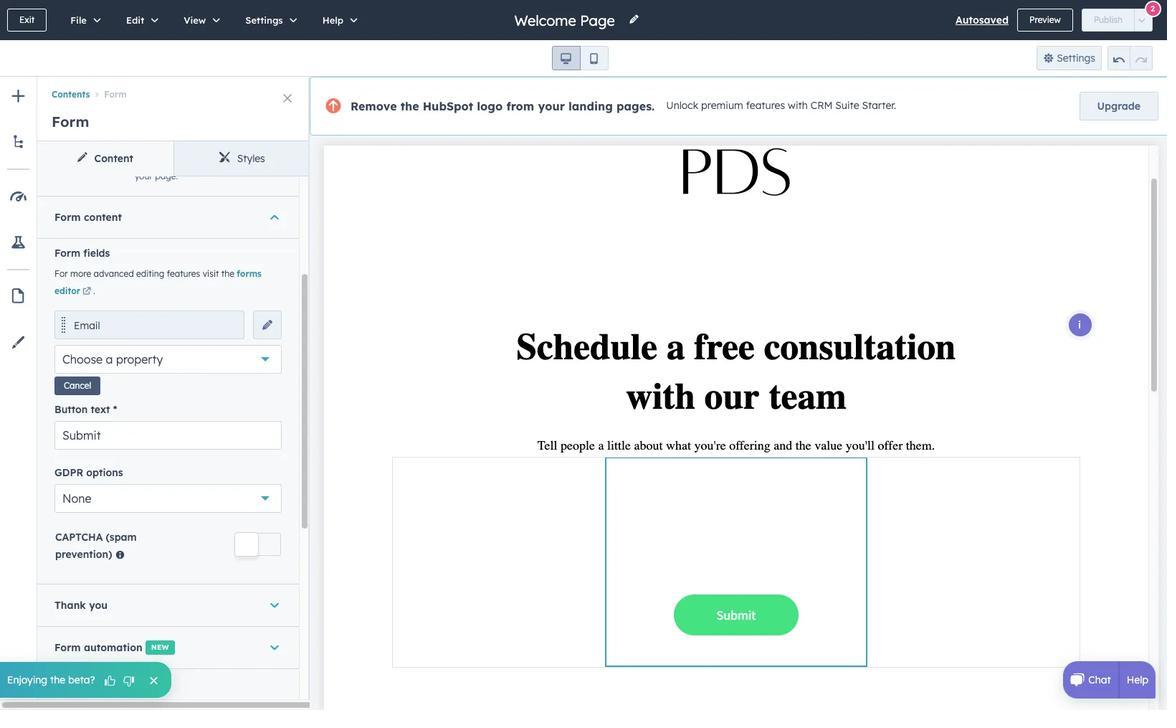 Task type: vqa. For each thing, say whether or not it's contained in the screenshot.
up at the left of page
no



Task type: describe. For each thing, give the bounding box(es) containing it.
button
[[55, 403, 88, 416]]

form for form content
[[55, 211, 81, 224]]

styles
[[237, 152, 265, 165]]

send
[[75, 697, 99, 710]]

thank
[[55, 599, 86, 612]]

3 caret image from the top
[[270, 640, 279, 655]]

.
[[93, 285, 95, 296]]

view button
[[169, 0, 230, 40]]

content
[[84, 211, 122, 224]]

enjoying
[[7, 673, 47, 686]]

contents
[[52, 89, 90, 100]]

a
[[106, 352, 113, 366]]

suite
[[836, 99, 860, 112]]

help inside button
[[323, 14, 344, 26]]

with
[[788, 99, 808, 112]]

0 vertical spatial features
[[746, 99, 785, 112]]

none button
[[55, 484, 282, 513]]

0 vertical spatial settings
[[246, 14, 283, 26]]

link opens in a new window image
[[82, 287, 91, 296]]

landing
[[569, 99, 613, 113]]

autosaved
[[956, 14, 1009, 27]]

pages.
[[617, 99, 655, 113]]

1 horizontal spatial settings
[[1057, 52, 1096, 65]]

unlock
[[666, 99, 699, 112]]

take
[[190, 153, 208, 164]]

automation
[[84, 641, 143, 654]]

tab list containing content
[[37, 141, 310, 176]]

autosaved button
[[956, 11, 1009, 29]]

gdpr options
[[55, 466, 123, 479]]

form button
[[90, 89, 127, 100]]

remove
[[351, 99, 397, 113]]

(spam
[[106, 531, 137, 544]]

new
[[151, 643, 169, 652]]

thumbsdown image
[[122, 675, 135, 688]]

edit
[[126, 14, 144, 26]]

form down contents
[[52, 113, 89, 131]]

thank you
[[55, 599, 108, 612]]

your inside this form will take on the style of your page.
[[135, 170, 153, 181]]

unlock premium features with crm suite starter.
[[666, 99, 897, 112]]

1 vertical spatial settings button
[[1037, 46, 1102, 70]]

options
[[86, 466, 123, 479]]

none
[[62, 491, 91, 506]]

publish button
[[1082, 9, 1135, 32]]

captcha
[[55, 531, 103, 544]]

preview
[[1030, 14, 1061, 25]]

0 horizontal spatial settings button
[[230, 0, 307, 40]]

this form will take on the style of your page.
[[135, 153, 268, 181]]

features inside form fields element
[[167, 268, 200, 279]]

the inside button
[[50, 673, 65, 686]]

help button
[[307, 0, 368, 40]]

send form notifications to specified
[[75, 697, 253, 710]]

notifications
[[129, 697, 191, 710]]

fields
[[83, 246, 110, 259]]

preview button
[[1018, 9, 1073, 32]]

link opens in a new window image
[[82, 287, 91, 296]]

form fields
[[55, 246, 110, 259]]

0 vertical spatial your
[[538, 99, 565, 113]]

close image
[[283, 94, 292, 103]]

form content
[[55, 211, 122, 224]]

editing
[[136, 268, 164, 279]]

remove the hubspot logo from your landing pages.
[[351, 99, 655, 113]]

the inside this form will take on the style of your page.
[[223, 153, 236, 164]]

email
[[74, 319, 100, 332]]

gdpr
[[55, 466, 83, 479]]

button text element
[[55, 421, 282, 450]]

edit button
[[111, 0, 169, 40]]

from
[[507, 99, 535, 113]]

forms
[[237, 268, 262, 279]]

the right remove in the left top of the page
[[401, 99, 419, 113]]

specified
[[207, 697, 252, 710]]

2
[[1151, 3, 1155, 13]]

the inside form fields element
[[222, 268, 235, 279]]

form right contents
[[104, 89, 127, 100]]

this
[[135, 153, 151, 164]]



Task type: locate. For each thing, give the bounding box(es) containing it.
text
[[91, 403, 110, 416]]

your down this
[[135, 170, 153, 181]]

the right on
[[223, 153, 236, 164]]

0 vertical spatial settings button
[[230, 0, 307, 40]]

advanced
[[94, 268, 134, 279]]

tab list
[[37, 141, 310, 176]]

premium
[[702, 99, 744, 112]]

caret image
[[270, 210, 279, 224], [270, 598, 279, 612], [270, 640, 279, 655]]

form for notifications
[[102, 697, 126, 710]]

crm
[[811, 99, 833, 112]]

thumbsup image
[[104, 675, 117, 688]]

0 horizontal spatial your
[[135, 170, 153, 181]]

property
[[116, 352, 163, 366]]

you
[[89, 599, 108, 612]]

1 horizontal spatial features
[[746, 99, 785, 112]]

to
[[194, 697, 204, 710]]

chat
[[1089, 673, 1112, 686]]

publish
[[1094, 14, 1123, 25]]

1 caret image from the top
[[270, 210, 279, 224]]

cancel
[[64, 380, 91, 391]]

form inside send form notifications to specified
[[102, 697, 126, 710]]

caret image inside thank you dropdown button
[[270, 598, 279, 612]]

exit link
[[7, 9, 47, 32]]

hubspot
[[423, 99, 474, 113]]

form inside dropdown button
[[55, 211, 81, 224]]

prevention)
[[55, 548, 112, 561]]

your right from
[[538, 99, 565, 113]]

form for form automation
[[55, 641, 81, 654]]

the right visit
[[222, 268, 235, 279]]

group down 'publish' "group"
[[1108, 46, 1153, 70]]

tab panel
[[37, 60, 310, 710]]

enjoying the beta? button
[[0, 662, 171, 698]]

1 vertical spatial features
[[167, 268, 200, 279]]

contents button
[[52, 89, 90, 100]]

page.
[[155, 170, 178, 181]]

0 horizontal spatial form
[[102, 697, 126, 710]]

cancel button
[[55, 377, 101, 395]]

caret image inside form content dropdown button
[[270, 210, 279, 224]]

0 vertical spatial caret image
[[270, 210, 279, 224]]

form up 'for'
[[55, 246, 80, 259]]

2 caret image from the top
[[270, 598, 279, 612]]

button text
[[55, 403, 110, 416]]

caret image for thank you
[[270, 598, 279, 612]]

features left with
[[746, 99, 785, 112]]

the
[[401, 99, 419, 113], [223, 153, 236, 164], [222, 268, 235, 279], [50, 673, 65, 686]]

form fields element
[[55, 264, 282, 395]]

2 vertical spatial caret image
[[270, 640, 279, 655]]

style
[[238, 153, 257, 164]]

caret image for form content
[[270, 210, 279, 224]]

1 horizontal spatial settings button
[[1037, 46, 1102, 70]]

will
[[175, 153, 188, 164]]

navigation containing contents
[[37, 77, 310, 103]]

group up landing
[[552, 46, 609, 70]]

choose
[[62, 352, 103, 366]]

file
[[70, 14, 87, 26]]

beta?
[[68, 673, 95, 686]]

logo
[[477, 99, 503, 113]]

0 horizontal spatial features
[[167, 268, 200, 279]]

upgrade
[[1098, 100, 1141, 113]]

visit
[[203, 268, 219, 279]]

0 horizontal spatial settings
[[246, 14, 283, 26]]

form content button
[[55, 196, 282, 238]]

choose a property
[[62, 352, 163, 366]]

0 horizontal spatial group
[[552, 46, 609, 70]]

1 horizontal spatial group
[[1108, 46, 1153, 70]]

thank you button
[[55, 585, 282, 626]]

1 vertical spatial caret image
[[270, 598, 279, 612]]

for
[[55, 268, 68, 279]]

form up beta? at left bottom
[[55, 641, 81, 654]]

1 horizontal spatial form
[[153, 153, 172, 164]]

settings button
[[230, 0, 307, 40], [1037, 46, 1102, 70]]

starter.
[[862, 99, 897, 112]]

help
[[323, 14, 344, 26], [1127, 673, 1149, 686]]

tab panel containing choose a property
[[37, 60, 310, 710]]

form inside this form will take on the style of your page.
[[153, 153, 172, 164]]

navigation
[[37, 77, 310, 103]]

form for form fields
[[55, 246, 80, 259]]

publish group
[[1082, 9, 1153, 32]]

content link
[[37, 141, 173, 176]]

form
[[104, 89, 127, 100], [52, 113, 89, 131], [55, 211, 81, 224], [55, 246, 80, 259], [55, 641, 81, 654]]

exit
[[19, 14, 35, 25]]

form for will
[[153, 153, 172, 164]]

on
[[210, 153, 220, 164]]

more
[[70, 268, 91, 279]]

features left visit
[[167, 268, 200, 279]]

1 group from the left
[[552, 46, 609, 70]]

1 vertical spatial form
[[102, 697, 126, 710]]

forms editor button
[[55, 268, 262, 296]]

form automation
[[55, 641, 143, 654]]

0 horizontal spatial help
[[323, 14, 344, 26]]

group
[[552, 46, 609, 70], [1108, 46, 1153, 70]]

2 group from the left
[[1108, 46, 1153, 70]]

1 horizontal spatial your
[[538, 99, 565, 113]]

1 vertical spatial settings
[[1057, 52, 1096, 65]]

form up page.
[[153, 153, 172, 164]]

view
[[184, 14, 206, 26]]

settings down preview button
[[1057, 52, 1096, 65]]

styles link
[[173, 141, 310, 176]]

form down the thumbsup icon
[[102, 697, 126, 710]]

0 vertical spatial form
[[153, 153, 172, 164]]

settings right view button
[[246, 14, 283, 26]]

None text field
[[55, 421, 282, 450]]

the left beta? at left bottom
[[50, 673, 65, 686]]

form left content
[[55, 211, 81, 224]]

1 vertical spatial your
[[135, 170, 153, 181]]

content
[[94, 152, 133, 165]]

1 vertical spatial help
[[1127, 673, 1149, 686]]

upgrade link
[[1080, 92, 1159, 120]]

file button
[[55, 0, 111, 40]]

editor
[[55, 285, 80, 296]]

0 vertical spatial help
[[323, 14, 344, 26]]

settings
[[246, 14, 283, 26], [1057, 52, 1096, 65]]

1 horizontal spatial help
[[1127, 673, 1149, 686]]

for more advanced editing features visit the
[[55, 268, 237, 279]]

enjoying the beta?
[[7, 673, 95, 686]]

captcha (spam prevention)
[[55, 531, 137, 561]]

of
[[259, 153, 268, 164]]

forms editor
[[55, 268, 262, 296]]

features
[[746, 99, 785, 112], [167, 268, 200, 279]]

choose a property button
[[55, 345, 282, 373]]

None field
[[513, 10, 620, 30]]



